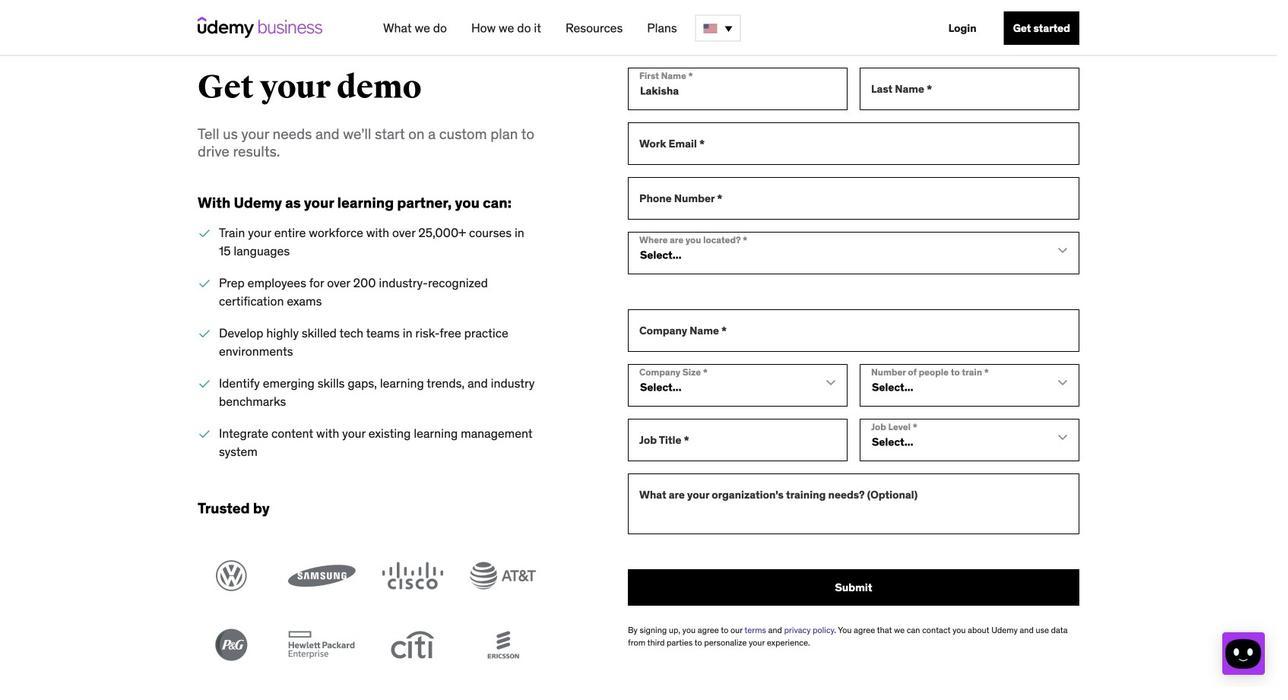 Task type: describe. For each thing, give the bounding box(es) containing it.
Work Email * email field
[[628, 122, 1080, 165]]

Phone Number * telephone field
[[628, 177, 1080, 220]]

udemy business image
[[198, 17, 322, 38]]

Last Name * text field
[[860, 68, 1080, 110]]

volkswagen logo image
[[198, 560, 265, 592]]

Job Title* text field
[[628, 419, 848, 461]]

menu navigation
[[371, 0, 1080, 56]]

What are your organization's training needs? text field
[[628, 474, 1080, 534]]

First Name * text field
[[628, 68, 848, 110]]



Task type: locate. For each thing, give the bounding box(es) containing it.
cisco logo image
[[379, 560, 446, 592]]

Company Name * text field
[[628, 309, 1080, 352]]

p&g logo image
[[198, 629, 265, 661]]

hewlett packard enterprise logo image
[[288, 629, 356, 661]]

ericsson logo image
[[469, 629, 537, 661]]

samsung logo image
[[288, 560, 356, 592]]

citi logo image
[[379, 629, 446, 661]]

at&t logo image
[[469, 560, 537, 592]]



Task type: vqa. For each thing, say whether or not it's contained in the screenshot.
Get
no



